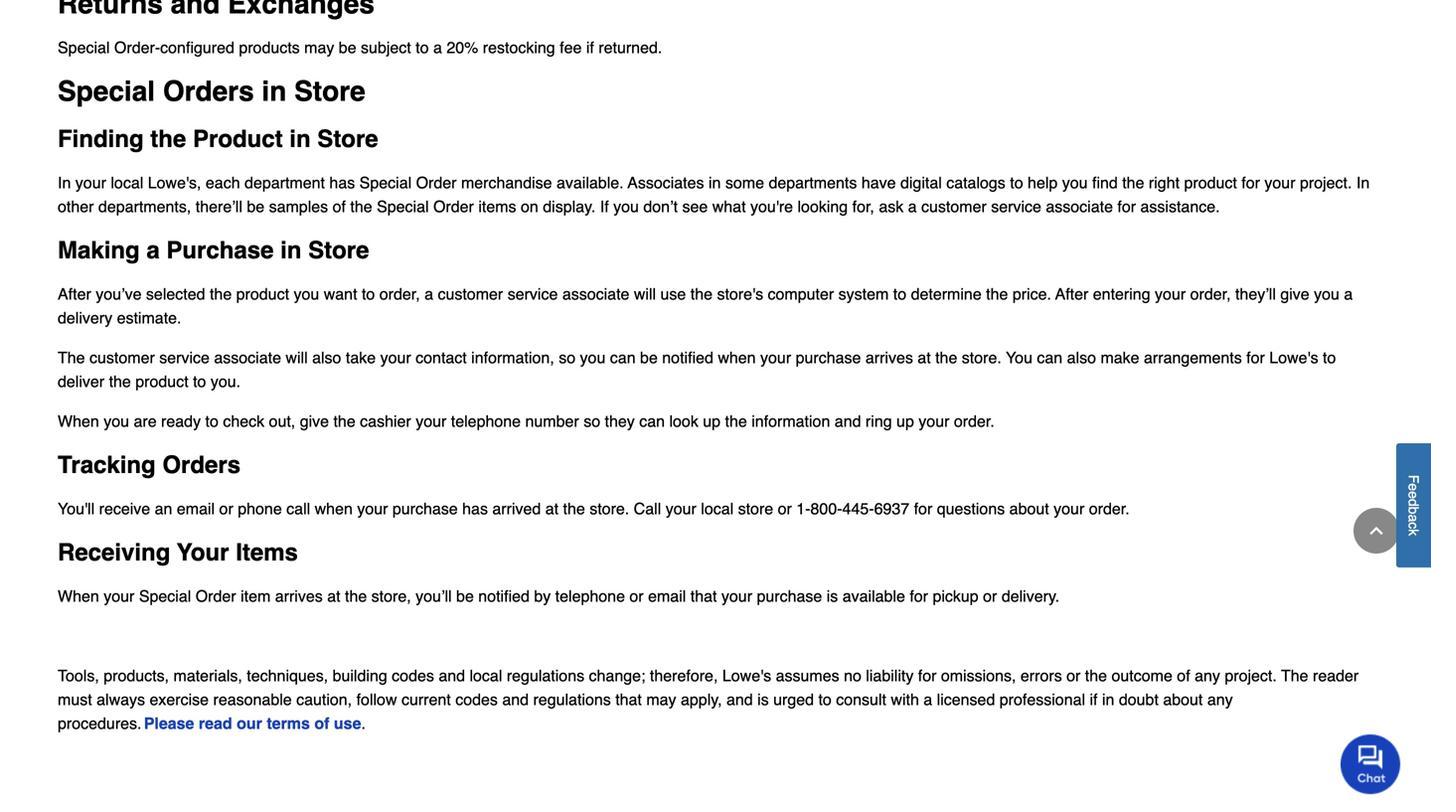 Task type: locate. For each thing, give the bounding box(es) containing it.
service down estimate.
[[159, 349, 210, 367]]

the inside "tools, products, materials, techniques, building codes and local regulations change; therefore, lowe's assumes no liability for omissions, errors or the outcome of any project. the reader must always exercise reasonable caution, follow current codes and regulations that may apply, and is urged to consult with a licensed professional if in doubt about any procedures."
[[1282, 667, 1309, 685]]

2 when from the top
[[58, 587, 99, 606]]

service inside the customer service associate will also take your contact information, so you can be notified when your purchase arrives at the store. you can also make arrangements for lowe's to deliver the product to you.
[[159, 349, 210, 367]]

at right arrived
[[546, 500, 559, 518]]

1 horizontal spatial service
[[508, 285, 558, 303]]

deliver
[[58, 372, 105, 391]]

delivery.
[[1002, 587, 1060, 606]]

0 horizontal spatial use
[[334, 714, 361, 733]]

digital
[[901, 174, 942, 192]]

apply,
[[681, 691, 722, 709]]

2 horizontal spatial service
[[992, 197, 1042, 216]]

1 vertical spatial local
[[701, 500, 734, 518]]

is left urged at the bottom right of the page
[[758, 691, 769, 709]]

to inside in your local lowe's, each department has special order merchandise available. associates in some departments have digital catalogs to help you find the right product for your project. in other departments, there'll be samples of the special order items on display. if you don't see what you're looking for, ask a customer service associate for assistance.
[[1011, 174, 1024, 192]]

2 vertical spatial at
[[327, 587, 341, 606]]

you inside the customer service associate will also take your contact information, so you can be notified when your purchase arrives at the store. you can also make arrangements for lowe's to deliver the product to you.
[[580, 349, 606, 367]]

please read our terms of use link
[[144, 714, 361, 733]]

b
[[1407, 507, 1423, 514]]

1 horizontal spatial will
[[634, 285, 656, 303]]

and right apply,
[[727, 691, 753, 709]]

associate down if
[[563, 285, 630, 303]]

0 vertical spatial has
[[330, 174, 355, 192]]

1 horizontal spatial when
[[718, 349, 756, 367]]

1 horizontal spatial up
[[897, 412, 915, 431]]

chevron up image
[[1367, 521, 1387, 541]]

project.
[[1301, 174, 1353, 192], [1225, 667, 1278, 685]]

associate inside after you've selected the product you want to order, a customer service associate will use the store's computer system to determine the price. after entering your order, they'll give you a delivery estimate.
[[563, 285, 630, 303]]

1 orders from the top
[[163, 76, 254, 107]]

in inside "tools, products, materials, techniques, building codes and local regulations change; therefore, lowe's assumes no liability for omissions, errors or the outcome of any project. the reader must always exercise reasonable caution, follow current codes and regulations that may apply, and is urged to consult with a licensed professional if in doubt about any procedures."
[[1103, 691, 1115, 709]]

that inside "tools, products, materials, techniques, building codes and local regulations change; therefore, lowe's assumes no liability for omissions, errors or the outcome of any project. the reader must always exercise reasonable caution, follow current codes and regulations that may apply, and is urged to consult with a licensed professional if in doubt about any procedures."
[[616, 691, 642, 709]]

or inside "tools, products, materials, techniques, building codes and local regulations change; therefore, lowe's assumes no liability for omissions, errors or the outcome of any project. the reader must always exercise reasonable caution, follow current codes and regulations that may apply, and is urged to consult with a licensed professional if in doubt about any procedures."
[[1067, 667, 1081, 685]]

merchandise
[[461, 174, 552, 192]]

order left item
[[196, 587, 236, 606]]

1 horizontal spatial notified
[[663, 349, 714, 367]]

available.
[[557, 174, 624, 192]]

when down after you've selected the product you want to order, a customer service associate will use the store's computer system to determine the price. after entering your order, they'll give you a delivery estimate.
[[718, 349, 756, 367]]

product inside in your local lowe's, each department has special order merchandise available. associates in some departments have digital catalogs to help you find the right product for your project. in other departments, there'll be samples of the special order items on display. if you don't see what you're looking for, ask a customer service associate for assistance.
[[1185, 174, 1238, 192]]

1 vertical spatial orders
[[162, 451, 241, 479]]

service up information,
[[508, 285, 558, 303]]

delivery
[[58, 309, 113, 327]]

2 horizontal spatial can
[[1038, 349, 1063, 367]]

local
[[111, 174, 143, 192], [701, 500, 734, 518], [470, 667, 503, 685]]

0 vertical spatial customer
[[922, 197, 987, 216]]

1 horizontal spatial telephone
[[556, 587, 625, 606]]

store. inside the customer service associate will also take your contact information, so you can be notified when your purchase arrives at the store. you can also make arrangements for lowe's to deliver the product to you.
[[962, 349, 1002, 367]]

or
[[219, 500, 233, 518], [778, 500, 792, 518], [630, 587, 644, 606], [984, 587, 998, 606], [1067, 667, 1081, 685]]

0 horizontal spatial store.
[[590, 500, 630, 518]]

the down purchase
[[210, 285, 232, 303]]

you've
[[96, 285, 142, 303]]

0 vertical spatial the
[[58, 349, 85, 367]]

you left find
[[1063, 174, 1088, 192]]

that
[[691, 587, 717, 606], [616, 691, 642, 709]]

any right outcome
[[1195, 667, 1221, 685]]

customer inside after you've selected the product you want to order, a customer service associate will use the store's computer system to determine the price. after entering your order, they'll give you a delivery estimate.
[[438, 285, 503, 303]]

2 in from the left
[[1357, 174, 1371, 192]]

purchase inside the customer service associate will also take your contact information, so you can be notified when your purchase arrives at the store. you can also make arrangements for lowe's to deliver the product to you.
[[796, 349, 862, 367]]

or right pickup
[[984, 587, 998, 606]]

a right ask
[[909, 197, 917, 216]]

1 vertical spatial will
[[286, 349, 308, 367]]

what
[[713, 197, 746, 216]]

about right the questions
[[1010, 500, 1050, 518]]

regulations left change; in the bottom of the page
[[507, 667, 585, 685]]

when for when you are ready to check out, give the cashier your telephone number so they can look up the information and ring up your order.
[[58, 412, 99, 431]]

for right "right"
[[1242, 174, 1261, 192]]

the left outcome
[[1086, 667, 1108, 685]]

order, right want
[[380, 285, 420, 303]]

product up assistance.
[[1185, 174, 1238, 192]]

receiving
[[58, 539, 170, 566]]

to inside "tools, products, materials, techniques, building codes and local regulations change; therefore, lowe's assumes no liability for omissions, errors or the outcome of any project. the reader must always exercise reasonable caution, follow current codes and regulations that may apply, and is urged to consult with a licensed professional if in doubt about any procedures."
[[819, 691, 832, 709]]

0 vertical spatial arrives
[[866, 349, 914, 367]]

0 horizontal spatial order,
[[380, 285, 420, 303]]

orders for special
[[163, 76, 254, 107]]

d
[[1407, 499, 1423, 507]]

the right arrived
[[563, 500, 585, 518]]

order.
[[955, 412, 995, 431], [1090, 500, 1130, 518]]

1 vertical spatial that
[[616, 691, 642, 709]]

1 horizontal spatial codes
[[456, 691, 498, 709]]

when you are ready to check out, give the cashier your telephone number so they can look up the information and ring up your order.
[[58, 412, 995, 431]]

2 vertical spatial of
[[315, 714, 330, 733]]

codes right current
[[456, 691, 498, 709]]

check
[[223, 412, 265, 431]]

you
[[1006, 349, 1033, 367]]

purchase up you'll
[[393, 500, 458, 518]]

store
[[738, 500, 774, 518]]

orders down ready
[[162, 451, 241, 479]]

0 horizontal spatial after
[[58, 285, 91, 303]]

0 vertical spatial store.
[[962, 349, 1002, 367]]

for up with
[[919, 667, 937, 685]]

give right out,
[[300, 412, 329, 431]]

service down help
[[992, 197, 1042, 216]]

telephone left number
[[451, 412, 521, 431]]

the up the deliver
[[58, 349, 85, 367]]

2 horizontal spatial at
[[918, 349, 931, 367]]

0 vertical spatial when
[[58, 412, 99, 431]]

1 vertical spatial is
[[758, 691, 769, 709]]

0 horizontal spatial when
[[315, 500, 353, 518]]

1 vertical spatial customer
[[438, 285, 503, 303]]

store
[[294, 76, 366, 107], [318, 125, 379, 153], [308, 237, 369, 264]]

so right information,
[[559, 349, 576, 367]]

0 horizontal spatial associate
[[214, 349, 281, 367]]

0 vertical spatial give
[[1281, 285, 1310, 303]]

reader
[[1314, 667, 1360, 685]]

1 e from the top
[[1407, 483, 1423, 491]]

notified down after you've selected the product you want to order, a customer service associate will use the store's computer system to determine the price. after entering your order, they'll give you a delivery estimate.
[[663, 349, 714, 367]]

0 horizontal spatial product
[[136, 372, 189, 391]]

e
[[1407, 483, 1423, 491], [1407, 491, 1423, 499]]

that up therefore,
[[691, 587, 717, 606]]

0 horizontal spatial the
[[58, 349, 85, 367]]

1 horizontal spatial may
[[647, 691, 677, 709]]

if right fee
[[587, 38, 594, 57]]

after up the delivery
[[58, 285, 91, 303]]

order left the merchandise
[[416, 174, 457, 192]]

a up k
[[1407, 514, 1423, 522]]

2 orders from the top
[[162, 451, 241, 479]]

ready
[[161, 412, 201, 431]]

0 horizontal spatial order.
[[955, 412, 995, 431]]

1 horizontal spatial if
[[1090, 691, 1098, 709]]

regulations down change; in the bottom of the page
[[533, 691, 611, 709]]

is
[[827, 587, 839, 606], [758, 691, 769, 709]]

1 horizontal spatial store.
[[962, 349, 1002, 367]]

0 vertical spatial order.
[[955, 412, 995, 431]]

local inside "tools, products, materials, techniques, building codes and local regulations change; therefore, lowe's assumes no liability for omissions, errors or the outcome of any project. the reader must always exercise reasonable caution, follow current codes and regulations that may apply, and is urged to consult with a licensed professional if in doubt about any procedures."
[[470, 667, 503, 685]]

display.
[[543, 197, 596, 216]]

give right they'll
[[1281, 285, 1310, 303]]

0 horizontal spatial codes
[[392, 667, 434, 685]]

so
[[559, 349, 576, 367], [584, 412, 601, 431]]

1 horizontal spatial local
[[470, 667, 503, 685]]

when for when your special order item arrives at the store, you'll be notified by telephone or email that your purchase is available for pickup or delivery.
[[58, 587, 99, 606]]

the left cashier
[[334, 412, 356, 431]]

0 vertical spatial lowe's
[[1270, 349, 1319, 367]]

you.
[[211, 372, 241, 391]]

1 horizontal spatial so
[[584, 412, 601, 431]]

tracking orders
[[58, 451, 241, 479]]

1 horizontal spatial project.
[[1301, 174, 1353, 192]]

0 vertical spatial telephone
[[451, 412, 521, 431]]

if left doubt
[[1090, 691, 1098, 709]]

if inside "tools, products, materials, techniques, building codes and local regulations change; therefore, lowe's assumes no liability for omissions, errors or the outcome of any project. the reader must always exercise reasonable caution, follow current codes and regulations that may apply, and is urged to consult with a licensed professional if in doubt about any procedures."
[[1090, 691, 1098, 709]]

2 horizontal spatial associate
[[1046, 197, 1114, 216]]

2 up from the left
[[897, 412, 915, 431]]

0 horizontal spatial can
[[610, 349, 636, 367]]

so left they
[[584, 412, 601, 431]]

store for finding the product in store
[[318, 125, 379, 153]]

1 vertical spatial purchase
[[393, 500, 458, 518]]

for inside "tools, products, materials, techniques, building codes and local regulations change; therefore, lowe's assumes no liability for omissions, errors or the outcome of any project. the reader must always exercise reasonable caution, follow current codes and regulations that may apply, and is urged to consult with a licensed professional if in doubt about any procedures."
[[919, 667, 937, 685]]

no
[[844, 667, 862, 685]]

associates
[[628, 174, 705, 192]]

e up b
[[1407, 491, 1423, 499]]

1 vertical spatial email
[[648, 587, 686, 606]]

you left are
[[104, 412, 129, 431]]

is left available
[[827, 587, 839, 606]]

selected
[[146, 285, 205, 303]]

will left take
[[286, 349, 308, 367]]

1 vertical spatial telephone
[[556, 587, 625, 606]]

use down caution,
[[334, 714, 361, 733]]

purchase down computer
[[796, 349, 862, 367]]

1 vertical spatial order
[[434, 197, 474, 216]]

current
[[402, 691, 451, 709]]

materials,
[[174, 667, 242, 685]]

1 vertical spatial product
[[236, 285, 289, 303]]

you right they'll
[[1315, 285, 1340, 303]]

orders down configured
[[163, 76, 254, 107]]

and
[[835, 412, 862, 431], [439, 667, 465, 685], [503, 691, 529, 709], [727, 691, 753, 709]]

will down don't
[[634, 285, 656, 303]]

on
[[521, 197, 539, 216]]

lowe's,
[[148, 174, 201, 192]]

in up what
[[709, 174, 721, 192]]

tracking
[[58, 451, 156, 479]]

1 vertical spatial codes
[[456, 691, 498, 709]]

returned.
[[599, 38, 663, 57]]

if
[[600, 197, 609, 216]]

1 horizontal spatial associate
[[563, 285, 630, 303]]

of right samples
[[333, 197, 346, 216]]

in down samples
[[281, 237, 302, 264]]

arrives up ring
[[866, 349, 914, 367]]

associate down find
[[1046, 197, 1114, 216]]

customer up the deliver
[[90, 349, 155, 367]]

0 horizontal spatial service
[[159, 349, 210, 367]]

arrives inside the customer service associate will also take your contact information, so you can be notified when your purchase arrives at the store. you can also make arrangements for lowe's to deliver the product to you.
[[866, 349, 914, 367]]

order
[[416, 174, 457, 192], [434, 197, 474, 216], [196, 587, 236, 606]]

when
[[58, 412, 99, 431], [58, 587, 99, 606]]

0 vertical spatial will
[[634, 285, 656, 303]]

the right the deliver
[[109, 372, 131, 391]]

1 horizontal spatial use
[[661, 285, 686, 303]]

1 horizontal spatial product
[[236, 285, 289, 303]]

liability
[[866, 667, 914, 685]]

1 vertical spatial of
[[1178, 667, 1191, 685]]

arrives right item
[[275, 587, 323, 606]]

2 horizontal spatial customer
[[922, 197, 987, 216]]

or right errors
[[1067, 667, 1081, 685]]

change;
[[589, 667, 646, 685]]

chat invite button image
[[1341, 734, 1402, 795]]

lowe's inside the customer service associate will also take your contact information, so you can be notified when your purchase arrives at the store. you can also make arrangements for lowe's to deliver the product to you.
[[1270, 349, 1319, 367]]

you right if
[[614, 197, 639, 216]]

0 vertical spatial use
[[661, 285, 686, 303]]

1 horizontal spatial order,
[[1191, 285, 1232, 303]]

1 horizontal spatial order.
[[1090, 500, 1130, 518]]

order,
[[380, 285, 420, 303], [1191, 285, 1232, 303]]

has left arrived
[[463, 500, 488, 518]]

techniques,
[[247, 667, 328, 685]]

the
[[58, 349, 85, 367], [1282, 667, 1309, 685]]

1 vertical spatial the
[[1282, 667, 1309, 685]]

when down receiving
[[58, 587, 99, 606]]

you left want
[[294, 285, 319, 303]]

1 vertical spatial when
[[58, 587, 99, 606]]

1 when from the top
[[58, 412, 99, 431]]

store. left call
[[590, 500, 630, 518]]

up right look
[[703, 412, 721, 431]]

receive
[[99, 500, 150, 518]]

procedures.
[[58, 714, 142, 733]]

pickup
[[933, 587, 979, 606]]

0 vertical spatial regulations
[[507, 667, 585, 685]]

you up they
[[580, 349, 606, 367]]

associate inside in your local lowe's, each department has special order merchandise available. associates in some departments have digital catalogs to help you find the right product for your project. in other departments, there'll be samples of the special order items on display. if you don't see what you're looking for, ask a customer service associate for assistance.
[[1046, 197, 1114, 216]]

the inside the customer service associate will also take your contact information, so you can be notified when your purchase arrives at the store. you can also make arrangements for lowe's to deliver the product to you.
[[58, 349, 85, 367]]

be down after you've selected the product you want to order, a customer service associate will use the store's computer system to determine the price. after entering your order, they'll give you a delivery estimate.
[[640, 349, 658, 367]]

customer
[[922, 197, 987, 216], [438, 285, 503, 303], [90, 349, 155, 367]]

computer
[[768, 285, 835, 303]]

up right ring
[[897, 412, 915, 431]]

of inside "tools, products, materials, techniques, building codes and local regulations change; therefore, lowe's assumes no liability for omissions, errors or the outcome of any project. the reader must always exercise reasonable caution, follow current codes and regulations that may apply, and is urged to consult with a licensed professional if in doubt about any procedures."
[[1178, 667, 1191, 685]]

0 horizontal spatial local
[[111, 174, 143, 192]]

a down the departments,
[[147, 237, 160, 264]]

arrives
[[866, 349, 914, 367], [275, 587, 323, 606]]

associate
[[1046, 197, 1114, 216], [563, 285, 630, 303], [214, 349, 281, 367]]

0 horizontal spatial is
[[758, 691, 769, 709]]

1 up from the left
[[703, 412, 721, 431]]

the
[[150, 125, 186, 153], [1123, 174, 1145, 192], [350, 197, 373, 216], [210, 285, 232, 303], [691, 285, 713, 303], [987, 285, 1009, 303], [936, 349, 958, 367], [109, 372, 131, 391], [334, 412, 356, 431], [725, 412, 748, 431], [563, 500, 585, 518], [345, 587, 367, 606], [1086, 667, 1108, 685]]

be left subject
[[339, 38, 357, 57]]

1 vertical spatial about
[[1164, 691, 1204, 709]]

0 vertical spatial orders
[[163, 76, 254, 107]]

a up contact
[[425, 285, 434, 303]]

1 in from the left
[[58, 174, 71, 192]]

catalogs
[[947, 174, 1006, 192]]

0 horizontal spatial notified
[[479, 587, 530, 606]]

give
[[1281, 285, 1310, 303], [300, 412, 329, 431]]

an
[[155, 500, 172, 518]]

1 horizontal spatial in
[[1357, 174, 1371, 192]]

0 vertical spatial about
[[1010, 500, 1050, 518]]

has right department at the top
[[330, 174, 355, 192]]

information
[[752, 412, 831, 431]]

is inside "tools, products, materials, techniques, building codes and local regulations change; therefore, lowe's assumes no liability for omissions, errors or the outcome of any project. the reader must always exercise reasonable caution, follow current codes and regulations that may apply, and is urged to consult with a licensed professional if in doubt about any procedures."
[[758, 691, 769, 709]]

k
[[1407, 529, 1423, 536]]

purchase
[[796, 349, 862, 367], [393, 500, 458, 518], [757, 587, 823, 606]]

product up are
[[136, 372, 189, 391]]

for inside the customer service associate will also take your contact information, so you can be notified when your purchase arrives at the store. you can also make arrangements for lowe's to deliver the product to you.
[[1247, 349, 1266, 367]]

and left ring
[[835, 412, 862, 431]]

0 vertical spatial of
[[333, 197, 346, 216]]

product down purchase
[[236, 285, 289, 303]]

store up want
[[308, 237, 369, 264]]

1 horizontal spatial also
[[1068, 349, 1097, 367]]

a inside "tools, products, materials, techniques, building codes and local regulations change; therefore, lowe's assumes no liability for omissions, errors or the outcome of any project. the reader must always exercise reasonable caution, follow current codes and regulations that may apply, and is urged to consult with a licensed professional if in doubt about any procedures."
[[924, 691, 933, 709]]

be inside in your local lowe's, each department has special order merchandise available. associates in some departments have digital catalogs to help you find the right product for your project. in other departments, there'll be samples of the special order items on display. if you don't see what you're looking for, ask a customer service associate for assistance.
[[247, 197, 265, 216]]

0 horizontal spatial give
[[300, 412, 329, 431]]

associate up you.
[[214, 349, 281, 367]]

1 vertical spatial may
[[647, 691, 677, 709]]

when inside the customer service associate will also take your contact information, so you can be notified when your purchase arrives at the store. you can also make arrangements for lowe's to deliver the product to you.
[[718, 349, 756, 367]]

1 vertical spatial use
[[334, 714, 361, 733]]

at down determine
[[918, 349, 931, 367]]

project. inside "tools, products, materials, techniques, building codes and local regulations change; therefore, lowe's assumes no liability for omissions, errors or the outcome of any project. the reader must always exercise reasonable caution, follow current codes and regulations that may apply, and is urged to consult with a licensed professional if in doubt about any procedures."
[[1225, 667, 1278, 685]]

in left doubt
[[1103, 691, 1115, 709]]

must
[[58, 691, 92, 709]]

0 vertical spatial local
[[111, 174, 143, 192]]

you'll
[[416, 587, 452, 606]]

configured
[[160, 38, 235, 57]]

1 vertical spatial project.
[[1225, 667, 1278, 685]]

can right you
[[1038, 349, 1063, 367]]

use inside after you've selected the product you want to order, a customer service associate will use the store's computer system to determine the price. after entering your order, they'll give you a delivery estimate.
[[661, 285, 686, 303]]

1 vertical spatial service
[[508, 285, 558, 303]]

call
[[634, 500, 662, 518]]

2 vertical spatial customer
[[90, 349, 155, 367]]

professional
[[1000, 691, 1086, 709]]

0 horizontal spatial has
[[330, 174, 355, 192]]

when down the deliver
[[58, 412, 99, 431]]

order, left they'll
[[1191, 285, 1232, 303]]

store.
[[962, 349, 1002, 367], [590, 500, 630, 518]]

0 vertical spatial associate
[[1046, 197, 1114, 216]]

store down the special order-configured products may be subject to a 20% restocking fee if returned.
[[294, 76, 366, 107]]

email right an
[[177, 500, 215, 518]]

codes up current
[[392, 667, 434, 685]]

the down determine
[[936, 349, 958, 367]]

0 horizontal spatial email
[[177, 500, 215, 518]]

0 vertical spatial product
[[1185, 174, 1238, 192]]

with
[[891, 691, 920, 709]]

you
[[1063, 174, 1088, 192], [614, 197, 639, 216], [294, 285, 319, 303], [1315, 285, 1340, 303], [580, 349, 606, 367], [104, 412, 129, 431]]

you'll receive an email or phone call when your purchase has arrived at the store. call your local store or 1-800-445-6937 for questions about your order.
[[58, 500, 1130, 518]]

in down products
[[262, 76, 287, 107]]

1 horizontal spatial after
[[1056, 285, 1089, 303]]

1 vertical spatial lowe's
[[723, 667, 772, 685]]

2 vertical spatial product
[[136, 372, 189, 391]]

1 vertical spatial at
[[546, 500, 559, 518]]

about right doubt
[[1164, 691, 1204, 709]]



Task type: describe. For each thing, give the bounding box(es) containing it.
1 vertical spatial regulations
[[533, 691, 611, 709]]

the left price.
[[987, 285, 1009, 303]]

ask
[[879, 197, 904, 216]]

for left pickup
[[910, 587, 929, 606]]

local inside in your local lowe's, each department has special order merchandise available. associates in some departments have digital catalogs to help you find the right product for your project. in other departments, there'll be samples of the special order items on display. if you don't see what you're looking for, ask a customer service associate for assistance.
[[111, 174, 143, 192]]

estimate.
[[117, 309, 181, 327]]

0 vertical spatial store
[[294, 76, 366, 107]]

our
[[237, 714, 262, 733]]

2 order, from the left
[[1191, 285, 1232, 303]]

1 vertical spatial when
[[315, 500, 353, 518]]

urged
[[774, 691, 814, 709]]

the right find
[[1123, 174, 1145, 192]]

2 vertical spatial purchase
[[757, 587, 823, 606]]

after you've selected the product you want to order, a customer service associate will use the store's computer system to determine the price. after entering your order, they'll give you a delivery estimate.
[[58, 285, 1354, 327]]

store for making a purchase in store
[[308, 237, 369, 264]]

0 horizontal spatial at
[[327, 587, 341, 606]]

f
[[1407, 475, 1423, 483]]

a inside button
[[1407, 514, 1423, 522]]

2 e from the top
[[1407, 491, 1423, 499]]

the up lowe's,
[[150, 125, 186, 153]]

follow
[[357, 691, 397, 709]]

therefore,
[[650, 667, 718, 685]]

departments,
[[98, 197, 191, 216]]

always
[[97, 691, 145, 709]]

finding the product in store
[[58, 125, 379, 153]]

0 vertical spatial if
[[587, 38, 594, 57]]

items
[[479, 197, 517, 216]]

take
[[346, 349, 376, 367]]

when your special order item arrives at the store, you'll be notified by telephone or email that your purchase is available for pickup or delivery.
[[58, 587, 1060, 606]]

c
[[1407, 522, 1423, 529]]

project. inside in your local lowe's, each department has special order merchandise available. associates in some departments have digital catalogs to help you find the right product for your project. in other departments, there'll be samples of the special order items on display. if you don't see what you're looking for, ask a customer service associate for assistance.
[[1301, 174, 1353, 192]]

445-
[[843, 500, 875, 518]]

assistance.
[[1141, 197, 1221, 216]]

available
[[843, 587, 906, 606]]

1 vertical spatial give
[[300, 412, 329, 431]]

2 also from the left
[[1068, 349, 1097, 367]]

in your local lowe's, each department has special order merchandise available. associates in some departments have digital catalogs to help you find the right product for your project. in other departments, there'll be samples of the special order items on display. if you don't see what you're looking for, ask a customer service associate for assistance.
[[58, 174, 1371, 216]]

finding
[[58, 125, 144, 153]]

about inside "tools, products, materials, techniques, building codes and local regulations change; therefore, lowe's assumes no liability for omissions, errors or the outcome of any project. the reader must always exercise reasonable caution, follow current codes and regulations that may apply, and is urged to consult with a licensed professional if in doubt about any procedures."
[[1164, 691, 1204, 709]]

associate inside the customer service associate will also take your contact information, so you can be notified when your purchase arrives at the store. you can also make arrangements for lowe's to deliver the product to you.
[[214, 349, 281, 367]]

arrangements
[[1145, 349, 1243, 367]]

has inside in your local lowe's, each department has special order merchandise available. associates in some departments have digital catalogs to help you find the right product for your project. in other departments, there'll be samples of the special order items on display. if you don't see what you're looking for, ask a customer service associate for assistance.
[[330, 174, 355, 192]]

1 horizontal spatial email
[[648, 587, 686, 606]]

the right samples
[[350, 197, 373, 216]]

tools, products, materials, techniques, building codes and local regulations change; therefore, lowe's assumes no liability for omissions, errors or the outcome of any project. the reader must always exercise reasonable caution, follow current codes and regulations that may apply, and is urged to consult with a licensed professional if in doubt about any procedures.
[[58, 667, 1360, 733]]

service inside after you've selected the product you want to order, a customer service associate will use the store's computer system to determine the price. after entering your order, they'll give you a delivery estimate.
[[508, 285, 558, 303]]

2 after from the left
[[1056, 285, 1089, 303]]

a right they'll
[[1345, 285, 1354, 303]]

the left store,
[[345, 587, 367, 606]]

20%
[[447, 38, 479, 57]]

6937
[[875, 500, 910, 518]]

1 horizontal spatial is
[[827, 587, 839, 606]]

price.
[[1013, 285, 1052, 303]]

or left phone
[[219, 500, 233, 518]]

the right look
[[725, 412, 748, 431]]

some
[[726, 174, 765, 192]]

ring
[[866, 412, 893, 431]]

looking
[[798, 197, 848, 216]]

2 horizontal spatial local
[[701, 500, 734, 518]]

you'll
[[58, 500, 95, 518]]

will inside after you've selected the product you want to order, a customer service associate will use the store's computer system to determine the price. after entering your order, they'll give you a delivery estimate.
[[634, 285, 656, 303]]

purchase
[[166, 237, 274, 264]]

the customer service associate will also take your contact information, so you can be notified when your purchase arrives at the store. you can also make arrangements for lowe's to deliver the product to you.
[[58, 349, 1337, 391]]

by
[[534, 587, 551, 606]]

departments
[[769, 174, 858, 192]]

making
[[58, 237, 140, 264]]

orders for tracking
[[162, 451, 241, 479]]

special orders in store
[[58, 76, 366, 107]]

0 vertical spatial any
[[1195, 667, 1221, 685]]

they'll
[[1236, 285, 1277, 303]]

entering
[[1094, 285, 1151, 303]]

0 horizontal spatial telephone
[[451, 412, 521, 431]]

be inside the customer service associate will also take your contact information, so you can be notified when your purchase arrives at the store. you can also make arrangements for lowe's to deliver the product to you.
[[640, 349, 658, 367]]

products
[[239, 38, 300, 57]]

and up current
[[439, 667, 465, 685]]

exercise
[[150, 691, 209, 709]]

1 vertical spatial order.
[[1090, 500, 1130, 518]]

1 horizontal spatial at
[[546, 500, 559, 518]]

product inside the customer service associate will also take your contact information, so you can be notified when your purchase arrives at the store. you can also make arrangements for lowe's to deliver the product to you.
[[136, 372, 189, 391]]

product inside after you've selected the product you want to order, a customer service associate will use the store's computer system to determine the price. after entering your order, they'll give you a delivery estimate.
[[236, 285, 289, 303]]

of inside in your local lowe's, each department has special order merchandise available. associates in some departments have digital catalogs to help you find the right product for your project. in other departments, there'll be samples of the special order items on display. if you don't see what you're looking for, ask a customer service associate for assistance.
[[333, 197, 346, 216]]

0 horizontal spatial of
[[315, 714, 330, 733]]

1 vertical spatial any
[[1208, 691, 1234, 709]]

scroll to top element
[[1354, 508, 1400, 554]]

or left 1-
[[778, 500, 792, 518]]

special order-configured products may be subject to a 20% restocking fee if returned.
[[58, 38, 663, 57]]

customer inside in your local lowe's, each department has special order merchandise available. associates in some departments have digital catalogs to help you find the right product for your project. in other departments, there'll be samples of the special order items on display. if you don't see what you're looking for, ask a customer service associate for assistance.
[[922, 197, 987, 216]]

caution,
[[296, 691, 352, 709]]

0 vertical spatial email
[[177, 500, 215, 518]]

the inside "tools, products, materials, techniques, building codes and local regulations change; therefore, lowe's assumes no liability for omissions, errors or the outcome of any project. the reader must always exercise reasonable caution, follow current codes and regulations that may apply, and is urged to consult with a licensed professional if in doubt about any procedures."
[[1086, 667, 1108, 685]]

0 horizontal spatial may
[[304, 38, 334, 57]]

doubt
[[1120, 691, 1159, 709]]

be right you'll
[[456, 587, 474, 606]]

notified inside the customer service associate will also take your contact information, so you can be notified when your purchase arrives at the store. you can also make arrangements for lowe's to deliver the product to you.
[[663, 349, 714, 367]]

subject
[[361, 38, 411, 57]]

restocking
[[483, 38, 556, 57]]

a left 20%
[[434, 38, 442, 57]]

are
[[134, 412, 157, 431]]

please read our terms of use .
[[144, 714, 370, 733]]

make
[[1101, 349, 1140, 367]]

or up change; in the bottom of the page
[[630, 587, 644, 606]]

.
[[361, 714, 366, 733]]

other
[[58, 197, 94, 216]]

samples
[[269, 197, 328, 216]]

at inside the customer service associate will also take your contact information, so you can be notified when your purchase arrives at the store. you can also make arrangements for lowe's to deliver the product to you.
[[918, 349, 931, 367]]

errors
[[1021, 667, 1063, 685]]

your inside after you've selected the product you want to order, a customer service associate will use the store's computer system to determine the price. after entering your order, they'll give you a delivery estimate.
[[1156, 285, 1187, 303]]

for,
[[853, 197, 875, 216]]

read
[[199, 714, 232, 733]]

for down find
[[1118, 197, 1137, 216]]

tools,
[[58, 667, 99, 685]]

for right 6937
[[914, 500, 933, 518]]

omissions,
[[942, 667, 1017, 685]]

0 horizontal spatial arrives
[[275, 587, 323, 606]]

items
[[236, 539, 298, 566]]

receiving your items
[[58, 539, 298, 566]]

1 horizontal spatial has
[[463, 500, 488, 518]]

terms
[[267, 714, 310, 733]]

item
[[241, 587, 271, 606]]

building
[[333, 667, 388, 685]]

department
[[245, 174, 325, 192]]

reasonable
[[213, 691, 292, 709]]

will inside the customer service associate will also take your contact information, so you can be notified when your purchase arrives at the store. you can also make arrangements for lowe's to deliver the product to you.
[[286, 349, 308, 367]]

in up department at the top
[[290, 125, 311, 153]]

1 also from the left
[[312, 349, 342, 367]]

your
[[177, 539, 229, 566]]

they
[[605, 412, 635, 431]]

so inside the customer service associate will also take your contact information, so you can be notified when your purchase arrives at the store. you can also make arrangements for lowe's to deliver the product to you.
[[559, 349, 576, 367]]

0 vertical spatial that
[[691, 587, 717, 606]]

help
[[1028, 174, 1058, 192]]

0 vertical spatial codes
[[392, 667, 434, 685]]

1 horizontal spatial can
[[640, 412, 665, 431]]

order-
[[114, 38, 160, 57]]

products,
[[104, 667, 169, 685]]

f e e d b a c k
[[1407, 475, 1423, 536]]

a inside in your local lowe's, each department has special order merchandise available. associates in some departments have digital catalogs to help you find the right product for your project. in other departments, there'll be samples of the special order items on display. if you don't see what you're looking for, ask a customer service associate for assistance.
[[909, 197, 917, 216]]

may inside "tools, products, materials, techniques, building codes and local regulations change; therefore, lowe's assumes no liability for omissions, errors or the outcome of any project. the reader must always exercise reasonable caution, follow current codes and regulations that may apply, and is urged to consult with a licensed professional if in doubt about any procedures."
[[647, 691, 677, 709]]

1 order, from the left
[[380, 285, 420, 303]]

lowe's inside "tools, products, materials, techniques, building codes and local regulations change; therefore, lowe's assumes no liability for omissions, errors or the outcome of any project. the reader must always exercise reasonable caution, follow current codes and regulations that may apply, and is urged to consult with a licensed professional if in doubt about any procedures."
[[723, 667, 772, 685]]

information,
[[472, 349, 555, 367]]

1 after from the left
[[58, 285, 91, 303]]

the left store's
[[691, 285, 713, 303]]

store's
[[717, 285, 764, 303]]

give inside after you've selected the product you want to order, a customer service associate will use the store's computer system to determine the price. after entering your order, they'll give you a delivery estimate.
[[1281, 285, 1310, 303]]

in inside in your local lowe's, each department has special order merchandise available. associates in some departments have digital catalogs to help you find the right product for your project. in other departments, there'll be samples of the special order items on display. if you don't see what you're looking for, ask a customer service associate for assistance.
[[709, 174, 721, 192]]

customer inside the customer service associate will also take your contact information, so you can be notified when your purchase arrives at the store. you can also make arrangements for lowe's to deliver the product to you.
[[90, 349, 155, 367]]

and right current
[[503, 691, 529, 709]]

0 vertical spatial order
[[416, 174, 457, 192]]

number
[[526, 412, 579, 431]]

2 vertical spatial order
[[196, 587, 236, 606]]

store,
[[372, 587, 411, 606]]

service inside in your local lowe's, each department has special order merchandise available. associates in some departments have digital catalogs to help you find the right product for your project. in other departments, there'll be samples of the special order items on display. if you don't see what you're looking for, ask a customer service associate for assistance.
[[992, 197, 1042, 216]]

find
[[1093, 174, 1118, 192]]

questions
[[937, 500, 1006, 518]]

cashier
[[360, 412, 411, 431]]

800-
[[811, 500, 843, 518]]



Task type: vqa. For each thing, say whether or not it's contained in the screenshot.
the bottommost if
yes



